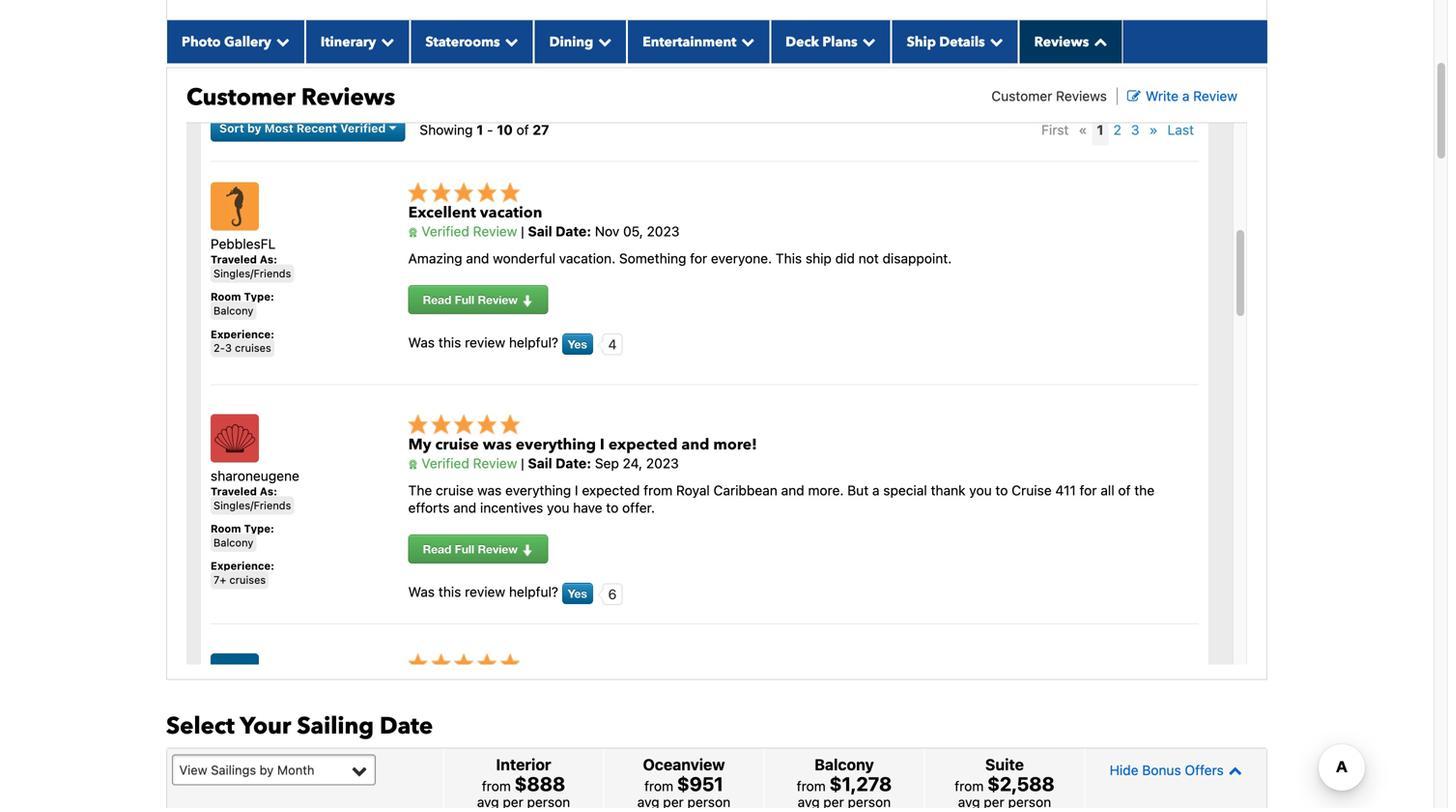 Task type: vqa. For each thing, say whether or not it's contained in the screenshot.


Task type: locate. For each thing, give the bounding box(es) containing it.
from down "oceanview" at the bottom of page
[[645, 778, 674, 794]]

0 vertical spatial sail
[[528, 223, 553, 239]]

yes button for vacation
[[562, 333, 593, 355]]

everything
[[516, 434, 596, 455], [506, 482, 572, 498]]

room
[[211, 291, 241, 303], [211, 523, 241, 535]]

month
[[277, 762, 315, 777]]

1 vertical spatial balcony
[[214, 536, 254, 549]]

type: down pebblesfl traveled as: singles/friends at the left
[[244, 291, 274, 303]]

1 vertical spatial singles/friends
[[214, 499, 291, 512]]

most
[[265, 121, 294, 135]]

1 vertical spatial date:
[[556, 455, 592, 471]]

chevron up image inside hide bonus offers link
[[1224, 763, 1243, 777]]

read full review button down incentives
[[408, 535, 548, 564]]

entertainment button
[[628, 20, 771, 63]]

traveled for my cruise was everything i expected and more!
[[211, 485, 257, 498]]

room type: balcony up experience: 7+ cruises in the left bottom of the page
[[211, 523, 274, 549]]

select your sailing date
[[166, 710, 433, 742]]

verified review up amazing
[[418, 223, 518, 239]]

and left more!
[[682, 434, 710, 455]]

1 this from the top
[[439, 335, 461, 351]]

staterooms button
[[410, 20, 534, 63]]

1 vertical spatial by
[[260, 762, 274, 777]]

balcony
[[214, 304, 254, 317], [214, 536, 254, 549], [815, 755, 875, 774]]

2 yes from the top
[[568, 587, 588, 600]]

for
[[690, 250, 708, 266], [1080, 482, 1098, 498]]

1 room type: balcony from the top
[[211, 291, 274, 317]]

disappoint.
[[883, 250, 952, 266]]

0 vertical spatial read full review button
[[408, 285, 548, 314]]

this down amazing
[[439, 335, 461, 351]]

1 vertical spatial read full review
[[423, 542, 521, 556]]

review
[[1194, 88, 1238, 104], [473, 223, 518, 239], [478, 293, 518, 306], [473, 455, 518, 471], [478, 542, 518, 556]]

recent
[[297, 121, 337, 135]]

0 horizontal spatial a
[[873, 482, 880, 498]]

review down incentives
[[465, 584, 506, 600]]

0 horizontal spatial customer
[[187, 81, 296, 113]]

« link
[[1074, 114, 1093, 145]]

3 up sharoneugene image
[[225, 342, 232, 354]]

2 review from the top
[[465, 584, 506, 600]]

reviews up customer reviews 'link'
[[1035, 33, 1090, 51]]

chevron down image for entertainment
[[737, 35, 755, 48]]

expected for and
[[609, 434, 678, 455]]

1 chevron down image from the left
[[271, 35, 290, 48]]

sail up incentives
[[528, 455, 553, 471]]

1 room from the top
[[211, 291, 241, 303]]

yes button left 4
[[562, 333, 593, 355]]

singles/friends inside sharoneugene traveled as: singles/friends
[[214, 499, 291, 512]]

1 vertical spatial expected
[[582, 482, 640, 498]]

i up have
[[575, 482, 579, 498]]

customer reviews up most
[[187, 81, 395, 113]]

full for cruise
[[455, 542, 475, 556]]

was this review helpful? yes
[[408, 335, 588, 351], [408, 584, 588, 600]]

as: down pebblesfl
[[260, 253, 277, 266]]

1 read full review button from the top
[[408, 285, 548, 314]]

read full review button for cruise
[[408, 535, 548, 564]]

0 vertical spatial was this review helpful? yes
[[408, 335, 588, 351]]

type:
[[244, 291, 274, 303], [244, 523, 274, 535]]

to right have
[[606, 500, 619, 516]]

full
[[455, 293, 475, 306], [455, 542, 475, 556]]

1 vertical spatial verified review link
[[408, 455, 518, 471]]

read down efforts
[[423, 542, 452, 556]]

chevron down image inside entertainment dropdown button
[[737, 35, 755, 48]]

from left $1,278
[[797, 778, 826, 794]]

and left more.
[[782, 482, 805, 498]]

from for $2,588
[[955, 778, 984, 794]]

1 vertical spatial full
[[455, 542, 475, 556]]

2-
[[214, 342, 225, 354]]

2 read full review from the top
[[423, 542, 521, 556]]

chevron down image inside photo gallery dropdown button
[[271, 35, 290, 48]]

by inside view sailings by month link
[[260, 762, 274, 777]]

0 vertical spatial room type: balcony
[[211, 291, 274, 317]]

all
[[1101, 482, 1115, 498]]

1 full from the top
[[455, 293, 475, 306]]

0 vertical spatial was
[[408, 335, 435, 351]]

singles/friends down sharoneugene
[[214, 499, 291, 512]]

2 this from the top
[[439, 584, 461, 600]]

5 chevron down image from the left
[[858, 35, 876, 48]]

0 vertical spatial date:
[[556, 223, 592, 239]]

2 small verified icon image from the top
[[408, 460, 418, 470]]

1 vertical spatial 2023
[[647, 455, 679, 471]]

1 yes from the top
[[568, 337, 588, 351]]

a right write
[[1183, 88, 1190, 104]]

small verified icon image
[[408, 228, 418, 238], [408, 460, 418, 470]]

2 was from the top
[[408, 584, 435, 600]]

verified right recent
[[340, 121, 386, 135]]

small verified icon image for my cruise was everything i expected and more!
[[408, 460, 418, 470]]

1 vertical spatial verified
[[422, 223, 470, 239]]

0 vertical spatial small verified icon image
[[408, 228, 418, 238]]

sharoneugene
[[211, 468, 300, 484]]

1 date: from the top
[[556, 223, 592, 239]]

sort
[[219, 121, 244, 135]]

you left have
[[547, 500, 570, 516]]

traveled
[[211, 253, 257, 266], [211, 485, 257, 498]]

cruise inside the cruise was everything i expected from royal caribbean and more. but a special thank you to cruise 411 for all of the efforts and incentives you have to offer.
[[436, 482, 474, 498]]

1 vertical spatial |
[[521, 455, 525, 471]]

full for vacation
[[455, 293, 475, 306]]

edit image
[[1128, 89, 1142, 103]]

1 vertical spatial 3
[[225, 342, 232, 354]]

traveled for excellent vacation
[[211, 253, 257, 266]]

select
[[166, 710, 235, 742]]

1 helpful? from the top
[[509, 335, 559, 351]]

the cruise was everything i expected from royal caribbean and more. but a special thank you to cruise 411 for all of the efforts and incentives you have to offer.
[[408, 482, 1155, 516]]

from $2,588
[[955, 772, 1055, 795]]

chevron up image up customer reviews 'link'
[[1090, 35, 1108, 48]]

$888
[[515, 772, 566, 795]]

read for excellent
[[423, 293, 452, 306]]

yes left 6
[[568, 587, 588, 600]]

last
[[1168, 122, 1195, 138]]

sep
[[595, 455, 619, 471]]

chevron down image left ship
[[858, 35, 876, 48]]

1 sail from the top
[[528, 223, 553, 239]]

review down wonderful
[[465, 335, 506, 351]]

1 left -
[[477, 122, 484, 138]]

from inside from $1,278
[[797, 778, 826, 794]]

verified for my
[[422, 455, 470, 471]]

yes button for cruise
[[562, 583, 593, 604]]

main content
[[157, 0, 1278, 808]]

read full review for vacation
[[423, 293, 521, 306]]

0 vertical spatial read full review
[[423, 293, 521, 306]]

vacation.
[[559, 250, 616, 266]]

traveled down pebblesfl
[[211, 253, 257, 266]]

0 horizontal spatial 3
[[225, 342, 232, 354]]

1 vertical spatial was
[[408, 584, 435, 600]]

411
[[1056, 482, 1077, 498]]

type: down sharoneugene traveled as: singles/friends
[[244, 523, 274, 535]]

2023
[[647, 223, 680, 239], [647, 455, 679, 471]]

as: inside sharoneugene traveled as: singles/friends
[[260, 485, 277, 498]]

i inside the cruise was everything i expected from royal caribbean and more. but a special thank you to cruise 411 for all of the efforts and incentives you have to offer.
[[575, 482, 579, 498]]

vacation
[[480, 202, 543, 223]]

singles/friends inside pebblesfl traveled as: singles/friends
[[214, 267, 291, 280]]

1 vertical spatial small verified icon image
[[408, 460, 418, 470]]

1 vertical spatial you
[[547, 500, 570, 516]]

1 vertical spatial read
[[423, 542, 452, 556]]

first link
[[1037, 114, 1074, 145]]

room for excellent vacation
[[211, 291, 241, 303]]

0 vertical spatial |
[[521, 223, 525, 239]]

1 type: from the top
[[244, 291, 274, 303]]

2 type: from the top
[[244, 523, 274, 535]]

i for and
[[600, 434, 605, 455]]

3
[[1132, 122, 1140, 138], [225, 342, 232, 354]]

3 right 2
[[1132, 122, 1140, 138]]

0 vertical spatial 3
[[1132, 122, 1140, 138]]

was this review helpful? yes down wonderful
[[408, 335, 588, 351]]

0 vertical spatial type:
[[244, 291, 274, 303]]

2 yes button from the top
[[562, 583, 593, 604]]

chevron down image for ship details
[[986, 35, 1004, 48]]

chevron up image
[[1090, 35, 1108, 48], [1224, 763, 1243, 777]]

2 sail from the top
[[528, 455, 553, 471]]

2 experience: from the top
[[211, 560, 275, 572]]

the
[[1135, 482, 1155, 498]]

0 vertical spatial i
[[600, 434, 605, 455]]

0 vertical spatial yes button
[[562, 333, 593, 355]]

1 experience: from the top
[[211, 328, 275, 341]]

photo gallery
[[182, 33, 271, 51]]

customer reviews link
[[992, 88, 1108, 104]]

0 vertical spatial review
[[465, 335, 506, 351]]

verified review link for vacation
[[408, 223, 518, 239]]

1 vertical spatial experience:
[[211, 560, 275, 572]]

everything inside the cruise was everything i expected from royal caribbean and more. but a special thank you to cruise 411 for all of the efforts and incentives you have to offer.
[[506, 482, 572, 498]]

date: for cruise
[[556, 455, 592, 471]]

helpful? left 6
[[509, 584, 559, 600]]

verified up amazing
[[422, 223, 470, 239]]

2 read full review button from the top
[[408, 535, 548, 564]]

read full review button down amazing
[[408, 285, 548, 314]]

i left 24,
[[600, 434, 605, 455]]

1 read from the top
[[423, 293, 452, 306]]

experience: for excellent vacation
[[211, 328, 275, 341]]

of right the 10
[[517, 122, 529, 138]]

room type: balcony up experience: 2-3 cruises
[[211, 291, 274, 317]]

review down incentives
[[478, 542, 518, 556]]

chevron down image for deck plans
[[858, 35, 876, 48]]

everything up incentives
[[506, 482, 572, 498]]

chevron down image inside deck plans dropdown button
[[858, 35, 876, 48]]

1 vertical spatial sail
[[528, 455, 553, 471]]

1 vertical spatial was this review helpful? yes
[[408, 584, 588, 600]]

room down pebblesfl traveled as: singles/friends at the left
[[211, 291, 241, 303]]

this for excellent
[[439, 335, 461, 351]]

experience: up 2-
[[211, 328, 275, 341]]

0 vertical spatial read
[[423, 293, 452, 306]]

helpful? left 4
[[509, 335, 559, 351]]

2 room type: balcony from the top
[[211, 523, 274, 549]]

1 horizontal spatial a
[[1183, 88, 1190, 104]]

0 horizontal spatial 1
[[477, 122, 484, 138]]

1 horizontal spatial customer reviews
[[992, 88, 1108, 104]]

room up experience: 7+ cruises in the left bottom of the page
[[211, 523, 241, 535]]

1 yes button from the top
[[562, 333, 593, 355]]

pebblesfl image
[[211, 182, 259, 230]]

by right 'sort'
[[247, 121, 262, 135]]

verified
[[340, 121, 386, 135], [422, 223, 470, 239], [422, 455, 470, 471]]

date: up 'vacation.'
[[556, 223, 592, 239]]

1 vertical spatial review
[[465, 584, 506, 600]]

date: left sep
[[556, 455, 592, 471]]

yes left 4
[[568, 337, 588, 351]]

verified review for vacation
[[418, 223, 518, 239]]

0 horizontal spatial you
[[547, 500, 570, 516]]

2 singles/friends from the top
[[214, 499, 291, 512]]

chevron down image for staterooms
[[500, 35, 519, 48]]

1 vertical spatial as:
[[260, 485, 277, 498]]

0 vertical spatial singles/friends
[[214, 267, 291, 280]]

verified review link up the
[[408, 455, 518, 471]]

chevron down image
[[271, 35, 290, 48], [376, 35, 395, 48], [500, 35, 519, 48], [737, 35, 755, 48], [858, 35, 876, 48], [986, 35, 1004, 48]]

0 vertical spatial verified review link
[[408, 223, 518, 239]]

2 read from the top
[[423, 542, 452, 556]]

1 singles/friends from the top
[[214, 267, 291, 280]]

0 vertical spatial balcony
[[214, 304, 254, 317]]

0 vertical spatial for
[[690, 250, 708, 266]]

sharoneugene traveled as: singles/friends
[[211, 468, 300, 512]]

read down amazing
[[423, 293, 452, 306]]

as: down sharoneugene
[[260, 485, 277, 498]]

yes button left 6
[[562, 583, 593, 604]]

and right efforts
[[454, 500, 477, 516]]

cruise right "my"
[[435, 434, 479, 455]]

chevron down image right ship
[[986, 35, 1004, 48]]

staterooms
[[426, 33, 500, 51]]

was
[[408, 335, 435, 351], [408, 584, 435, 600]]

1 vertical spatial type:
[[244, 523, 274, 535]]

2 chevron down image from the left
[[376, 35, 395, 48]]

as: for my cruise was everything i expected and more!
[[260, 485, 277, 498]]

1 was this review helpful? yes from the top
[[408, 335, 588, 351]]

chevron up image right the bonus
[[1224, 763, 1243, 777]]

chevron down image inside 'itinerary' dropdown button
[[376, 35, 395, 48]]

as: inside pebblesfl traveled as: singles/friends
[[260, 253, 277, 266]]

1 vertical spatial cruise
[[436, 482, 474, 498]]

0 vertical spatial to
[[996, 482, 1009, 498]]

traveled inside sharoneugene traveled as: singles/friends
[[211, 485, 257, 498]]

1 small verified icon image from the top
[[408, 228, 418, 238]]

1 left 2
[[1098, 122, 1104, 138]]

yes for vacation
[[568, 337, 588, 351]]

0 vertical spatial of
[[517, 122, 529, 138]]

balcony for my
[[214, 536, 254, 549]]

1 vertical spatial a
[[873, 482, 880, 498]]

was for my
[[408, 584, 435, 600]]

2 verified review link from the top
[[408, 455, 518, 471]]

2 date: from the top
[[556, 455, 592, 471]]

chevron down image left dining
[[500, 35, 519, 48]]

by
[[247, 121, 262, 135], [260, 762, 274, 777]]

2 full from the top
[[455, 542, 475, 556]]

0 vertical spatial helpful?
[[509, 335, 559, 351]]

1 horizontal spatial for
[[1080, 482, 1098, 498]]

expected inside the cruise was everything i expected from royal caribbean and more. but a special thank you to cruise 411 for all of the efforts and incentives you have to offer.
[[582, 482, 640, 498]]

1 vertical spatial yes button
[[562, 583, 593, 604]]

6 chevron down image from the left
[[986, 35, 1004, 48]]

room for my cruise was everything i expected and more!
[[211, 523, 241, 535]]

from inside from $2,588
[[955, 778, 984, 794]]

date
[[380, 710, 433, 742]]

| up wonderful
[[521, 223, 525, 239]]

small verified icon image up amazing
[[408, 228, 418, 238]]

0 vertical spatial full
[[455, 293, 475, 306]]

2 room from the top
[[211, 523, 241, 535]]

but
[[848, 482, 869, 498]]

traveled inside pebblesfl traveled as: singles/friends
[[211, 253, 257, 266]]

review down wonderful
[[478, 293, 518, 306]]

was for excellent
[[408, 335, 435, 351]]

chevron down image left itinerary
[[271, 35, 290, 48]]

photo
[[182, 33, 221, 51]]

0 vertical spatial chevron up image
[[1090, 35, 1108, 48]]

1 verified review link from the top
[[408, 223, 518, 239]]

helpful? for vacation
[[509, 335, 559, 351]]

0 vertical spatial verified review
[[418, 223, 518, 239]]

verified review link for cruise
[[408, 455, 518, 471]]

details
[[940, 33, 986, 51]]

verified review link up amazing
[[408, 223, 518, 239]]

write a review link
[[1128, 88, 1238, 104]]

experience: up 7+
[[211, 560, 275, 572]]

oceanview
[[643, 755, 725, 774]]

reviews button
[[1019, 20, 1124, 63]]

expected down sep
[[582, 482, 640, 498]]

0 vertical spatial room
[[211, 291, 241, 303]]

helpful? for cruise
[[509, 584, 559, 600]]

cruises inside experience: 2-3 cruises
[[235, 342, 271, 354]]

singles/friends for excellent vacation
[[214, 267, 291, 280]]

0 vertical spatial experience:
[[211, 328, 275, 341]]

you right thank
[[970, 482, 992, 498]]

1 vertical spatial chevron up image
[[1224, 763, 1243, 777]]

from $1,278
[[797, 772, 892, 795]]

customer up first at the top of page
[[992, 88, 1053, 104]]

singles/friends down pebblesfl
[[214, 267, 291, 280]]

0 vertical spatial you
[[970, 482, 992, 498]]

1 horizontal spatial of
[[1119, 482, 1131, 498]]

read full review
[[423, 293, 521, 306], [423, 542, 521, 556]]

from
[[644, 482, 673, 498], [482, 778, 511, 794], [645, 778, 674, 794], [797, 778, 826, 794], [955, 778, 984, 794]]

1 vertical spatial of
[[1119, 482, 1131, 498]]

2 1 from the left
[[1098, 122, 1104, 138]]

1
[[477, 122, 484, 138], [1098, 122, 1104, 138]]

1 vertical spatial room type: balcony
[[211, 523, 274, 549]]

2 traveled from the top
[[211, 485, 257, 498]]

1 1 from the left
[[477, 122, 484, 138]]

from inside the cruise was everything i expected from royal caribbean and more. but a special thank you to cruise 411 for all of the efforts and incentives you have to offer.
[[644, 482, 673, 498]]

cruise up efforts
[[436, 482, 474, 498]]

2 as: from the top
[[260, 485, 277, 498]]

review for vacation
[[465, 335, 506, 351]]

read full review down incentives
[[423, 542, 521, 556]]

3 inside experience: 2-3 cruises
[[225, 342, 232, 354]]

read full review button for vacation
[[408, 285, 548, 314]]

|
[[521, 223, 525, 239], [521, 455, 525, 471]]

1 review from the top
[[465, 335, 506, 351]]

cruises right 7+
[[230, 574, 266, 586]]

from for $888
[[482, 778, 511, 794]]

cruises inside experience: 7+ cruises
[[230, 574, 266, 586]]

cruise for my
[[435, 434, 479, 455]]

1 vertical spatial everything
[[506, 482, 572, 498]]

caribbean
[[714, 482, 778, 498]]

0 vertical spatial by
[[247, 121, 262, 135]]

this down efforts
[[439, 584, 461, 600]]

1 vertical spatial cruises
[[230, 574, 266, 586]]

cruises right 2-
[[235, 342, 271, 354]]

2023 right 24,
[[647, 455, 679, 471]]

chevron down image inside staterooms dropdown button
[[500, 35, 519, 48]]

1 vertical spatial helpful?
[[509, 584, 559, 600]]

read
[[423, 293, 452, 306], [423, 542, 452, 556]]

1 horizontal spatial 1
[[1098, 122, 1104, 138]]

2 was this review helpful? yes from the top
[[408, 584, 588, 600]]

1 vertical spatial was
[[478, 482, 502, 498]]

1 vertical spatial for
[[1080, 482, 1098, 498]]

1 horizontal spatial customer
[[992, 88, 1053, 104]]

1 vertical spatial this
[[439, 584, 461, 600]]

of right all
[[1119, 482, 1131, 498]]

from left $2,588
[[955, 778, 984, 794]]

0 vertical spatial 2023
[[647, 223, 680, 239]]

1 vertical spatial traveled
[[211, 485, 257, 498]]

a
[[1183, 88, 1190, 104], [873, 482, 880, 498]]

chevron up image inside reviews dropdown button
[[1090, 35, 1108, 48]]

singles/friends
[[214, 267, 291, 280], [214, 499, 291, 512]]

as: for excellent vacation
[[260, 253, 277, 266]]

entertainment
[[643, 33, 737, 51]]

for left the everyone.
[[690, 250, 708, 266]]

bonus
[[1143, 762, 1182, 778]]

2 | from the top
[[521, 455, 525, 471]]

sail for vacation
[[528, 223, 553, 239]]

a inside the cruise was everything i expected from royal caribbean and more. but a special thank you to cruise 411 for all of the efforts and incentives you have to offer.
[[873, 482, 880, 498]]

expected
[[609, 434, 678, 455], [582, 482, 640, 498]]

reviews inside dropdown button
[[1035, 33, 1090, 51]]

1 vertical spatial verified review
[[418, 455, 518, 471]]

cruises
[[235, 342, 271, 354], [230, 574, 266, 586]]

to left cruise
[[996, 482, 1009, 498]]

0 horizontal spatial to
[[606, 500, 619, 516]]

1 vertical spatial room
[[211, 523, 241, 535]]

0 horizontal spatial chevron up image
[[1090, 35, 1108, 48]]

customer reviews up first at the top of page
[[992, 88, 1108, 104]]

2 helpful? from the top
[[509, 584, 559, 600]]

by left month
[[260, 762, 274, 777]]

a right but
[[873, 482, 880, 498]]

1 traveled from the top
[[211, 253, 257, 266]]

| up incentives
[[521, 455, 525, 471]]

from inside from $951
[[645, 778, 674, 794]]

0 vertical spatial cruise
[[435, 434, 479, 455]]

4 chevron down image from the left
[[737, 35, 755, 48]]

2 verified review from the top
[[418, 455, 518, 471]]

1 read full review from the top
[[423, 293, 521, 306]]

traveled down sharoneugene
[[211, 485, 257, 498]]

sail up wonderful
[[528, 223, 553, 239]]

balcony for excellent
[[214, 304, 254, 317]]

chevron down image for photo gallery
[[271, 35, 290, 48]]

for inside the cruise was everything i expected from royal caribbean and more. but a special thank you to cruise 411 for all of the efforts and incentives you have to offer.
[[1080, 482, 1098, 498]]

sailing
[[297, 710, 374, 742]]

3 chevron down image from the left
[[500, 35, 519, 48]]

was inside the cruise was everything i expected from royal caribbean and more. but a special thank you to cruise 411 for all of the efforts and incentives you have to offer.
[[478, 482, 502, 498]]

from inside the from $888
[[482, 778, 511, 794]]

everything for the
[[506, 482, 572, 498]]

0 horizontal spatial i
[[575, 482, 579, 498]]

review up incentives
[[473, 455, 518, 471]]

sail
[[528, 223, 553, 239], [528, 455, 553, 471]]

small verified icon image down "my"
[[408, 460, 418, 470]]

2023 up the 'something'
[[647, 223, 680, 239]]

0 vertical spatial this
[[439, 335, 461, 351]]

1 | from the top
[[521, 223, 525, 239]]

chevron down image for itinerary
[[376, 35, 395, 48]]

1 horizontal spatial chevron up image
[[1224, 763, 1243, 777]]

was down efforts
[[408, 584, 435, 600]]

1 as: from the top
[[260, 253, 277, 266]]

0 vertical spatial traveled
[[211, 253, 257, 266]]

verified review link
[[408, 223, 518, 239], [408, 455, 518, 471]]

0 vertical spatial cruises
[[235, 342, 271, 354]]

was down amazing
[[408, 335, 435, 351]]

from down interior
[[482, 778, 511, 794]]

0 vertical spatial everything
[[516, 434, 596, 455]]

experience:
[[211, 328, 275, 341], [211, 560, 275, 572]]

1 was from the top
[[408, 335, 435, 351]]

offer.
[[623, 500, 655, 516]]

0 horizontal spatial for
[[690, 250, 708, 266]]

0 vertical spatial as:
[[260, 253, 277, 266]]

incentives
[[480, 500, 544, 516]]

chevron down image left deck
[[737, 35, 755, 48]]

everything up have
[[516, 434, 596, 455]]

chevron down image inside ship details dropdown button
[[986, 35, 1004, 48]]

0 vertical spatial yes
[[568, 337, 588, 351]]

1 horizontal spatial i
[[600, 434, 605, 455]]

0 vertical spatial was
[[483, 434, 512, 455]]

2 vertical spatial verified
[[422, 455, 470, 471]]

date:
[[556, 223, 592, 239], [556, 455, 592, 471]]

verified up the
[[422, 455, 470, 471]]

read full review button
[[408, 285, 548, 314], [408, 535, 548, 564]]

expected for from
[[582, 482, 640, 498]]

first « 1 2 3 » last
[[1042, 122, 1195, 138]]

was this review helpful? yes down incentives
[[408, 584, 588, 600]]

customer up 'sort'
[[187, 81, 296, 113]]

1 verified review from the top
[[418, 223, 518, 239]]



Task type: describe. For each thing, give the bounding box(es) containing it.
2023 for my cruise was everything i expected and more!
[[647, 455, 679, 471]]

singles/friends for my cruise was everything i expected and more!
[[214, 499, 291, 512]]

» link
[[1145, 114, 1163, 145]]

6
[[609, 586, 617, 602]]

4
[[609, 337, 617, 352]]

and right amazing
[[466, 250, 490, 266]]

ship details button
[[892, 20, 1019, 63]]

sail for cruise
[[528, 455, 553, 471]]

write
[[1146, 88, 1179, 104]]

«
[[1079, 122, 1088, 138]]

sailings
[[211, 762, 256, 777]]

1 link
[[1093, 114, 1109, 145]]

itinerary button
[[305, 20, 410, 63]]

pebblesfl
[[211, 236, 276, 252]]

hide bonus offers
[[1110, 762, 1224, 778]]

was this review helpful? yes for vacation
[[408, 335, 588, 351]]

$2,588
[[988, 772, 1055, 795]]

everyone.
[[711, 250, 772, 266]]

reviews up recent
[[301, 81, 395, 113]]

sort by most recent verified link
[[211, 114, 405, 141]]

reviews up «
[[1057, 88, 1108, 104]]

| for cruise
[[521, 455, 525, 471]]

chevron up image for hide bonus offers
[[1224, 763, 1243, 777]]

2 link
[[1109, 114, 1127, 145]]

thank
[[931, 482, 966, 498]]

chevron down image
[[594, 35, 612, 48]]

1 horizontal spatial to
[[996, 482, 1009, 498]]

last link
[[1163, 114, 1200, 145]]

was for the
[[478, 482, 502, 498]]

room type: balcony for excellent
[[211, 291, 274, 317]]

24,
[[623, 455, 643, 471]]

hide
[[1110, 762, 1139, 778]]

dining
[[550, 33, 594, 51]]

05,
[[624, 223, 644, 239]]

nov
[[595, 223, 620, 239]]

0 horizontal spatial customer reviews
[[187, 81, 395, 113]]

1 horizontal spatial you
[[970, 482, 992, 498]]

room type: balcony for my
[[211, 523, 274, 549]]

amazing and wonderful vacation. something for everyone. this ship did not disappoint.
[[408, 250, 952, 266]]

royal
[[677, 482, 710, 498]]

showing 1 - 10 of 27
[[420, 122, 550, 138]]

10
[[497, 122, 513, 138]]

my
[[408, 434, 432, 455]]

1 horizontal spatial 3
[[1132, 122, 1140, 138]]

type: for my cruise was everything i expected and more!
[[244, 523, 274, 535]]

verified for excellent
[[422, 223, 470, 239]]

1 vertical spatial to
[[606, 500, 619, 516]]

everything for my
[[516, 434, 596, 455]]

27
[[533, 122, 550, 138]]

small verified icon image for excellent vacation
[[408, 228, 418, 238]]

from for $951
[[645, 778, 674, 794]]

offers
[[1186, 762, 1224, 778]]

$1,278
[[830, 772, 892, 795]]

from $888
[[482, 772, 566, 795]]

your
[[240, 710, 291, 742]]

write a review
[[1146, 88, 1238, 104]]

experience: 2-3 cruises
[[211, 328, 275, 354]]

this
[[776, 250, 802, 266]]

from for $1,278
[[797, 778, 826, 794]]

2023 for excellent vacation
[[647, 223, 680, 239]]

date: for vacation
[[556, 223, 592, 239]]

more!
[[714, 434, 758, 455]]

verified review for cruise
[[418, 455, 518, 471]]

interior
[[496, 755, 552, 774]]

dining button
[[534, 20, 628, 63]]

this for my
[[439, 584, 461, 600]]

suite
[[986, 755, 1025, 774]]

showing
[[420, 122, 473, 138]]

special
[[884, 482, 928, 498]]

efforts
[[408, 500, 450, 516]]

2
[[1114, 122, 1122, 138]]

$951
[[677, 772, 724, 795]]

2 vertical spatial balcony
[[815, 755, 875, 774]]

cruise for the
[[436, 482, 474, 498]]

deck
[[786, 33, 820, 51]]

| for vacation
[[521, 223, 525, 239]]

sharoneugene image
[[211, 414, 259, 462]]

i for from
[[575, 482, 579, 498]]

deck plans button
[[771, 20, 892, 63]]

more.
[[809, 482, 844, 498]]

deck plans
[[786, 33, 858, 51]]

not
[[859, 250, 879, 266]]

chevron up image for reviews
[[1090, 35, 1108, 48]]

review up last
[[1194, 88, 1238, 104]]

review for cruise
[[465, 584, 506, 600]]

my cruise was everything i expected and more!
[[408, 434, 758, 455]]

itinerary
[[321, 33, 376, 51]]

gallery
[[224, 33, 271, 51]]

sort by most recent verified
[[219, 121, 389, 135]]

type: for excellent vacation
[[244, 291, 274, 303]]

wonderful
[[493, 250, 556, 266]]

amazing
[[408, 250, 463, 266]]

excellent
[[408, 202, 476, 223]]

»
[[1150, 122, 1159, 138]]

experience: 7+ cruises
[[211, 560, 275, 586]]

something
[[620, 250, 687, 266]]

ship
[[907, 33, 937, 51]]

experience: for my cruise was everything i expected and more!
[[211, 560, 275, 572]]

ship
[[806, 250, 832, 266]]

0 vertical spatial verified
[[340, 121, 386, 135]]

yes for cruise
[[568, 587, 588, 600]]

0 vertical spatial a
[[1183, 88, 1190, 104]]

| sail date: nov 05, 2023
[[518, 223, 680, 239]]

the
[[408, 482, 432, 498]]

have
[[573, 500, 603, 516]]

| sail date: sep 24, 2023
[[518, 455, 679, 471]]

read full review for cruise
[[423, 542, 521, 556]]

pebblesfl traveled as: singles/friends
[[211, 236, 291, 280]]

was for my
[[483, 434, 512, 455]]

was this review helpful? yes for cruise
[[408, 584, 588, 600]]

by inside sort by most recent verified link
[[247, 121, 262, 135]]

did
[[836, 250, 855, 266]]

review up wonderful
[[473, 223, 518, 239]]

photo gallery button
[[166, 20, 305, 63]]

from $951
[[645, 772, 724, 795]]

0 horizontal spatial of
[[517, 122, 529, 138]]

cruise
[[1012, 482, 1052, 498]]

view
[[179, 762, 208, 777]]

main content containing customer reviews
[[157, 0, 1278, 808]]

hide bonus offers link
[[1091, 753, 1262, 787]]

read for my
[[423, 542, 452, 556]]

plans
[[823, 33, 858, 51]]

first
[[1042, 122, 1069, 138]]

3 link
[[1127, 114, 1145, 145]]

-
[[487, 122, 493, 138]]

of inside the cruise was everything i expected from royal caribbean and more. but a special thank you to cruise 411 for all of the efforts and incentives you have to offer.
[[1119, 482, 1131, 498]]

excellent vacation
[[408, 202, 543, 223]]



